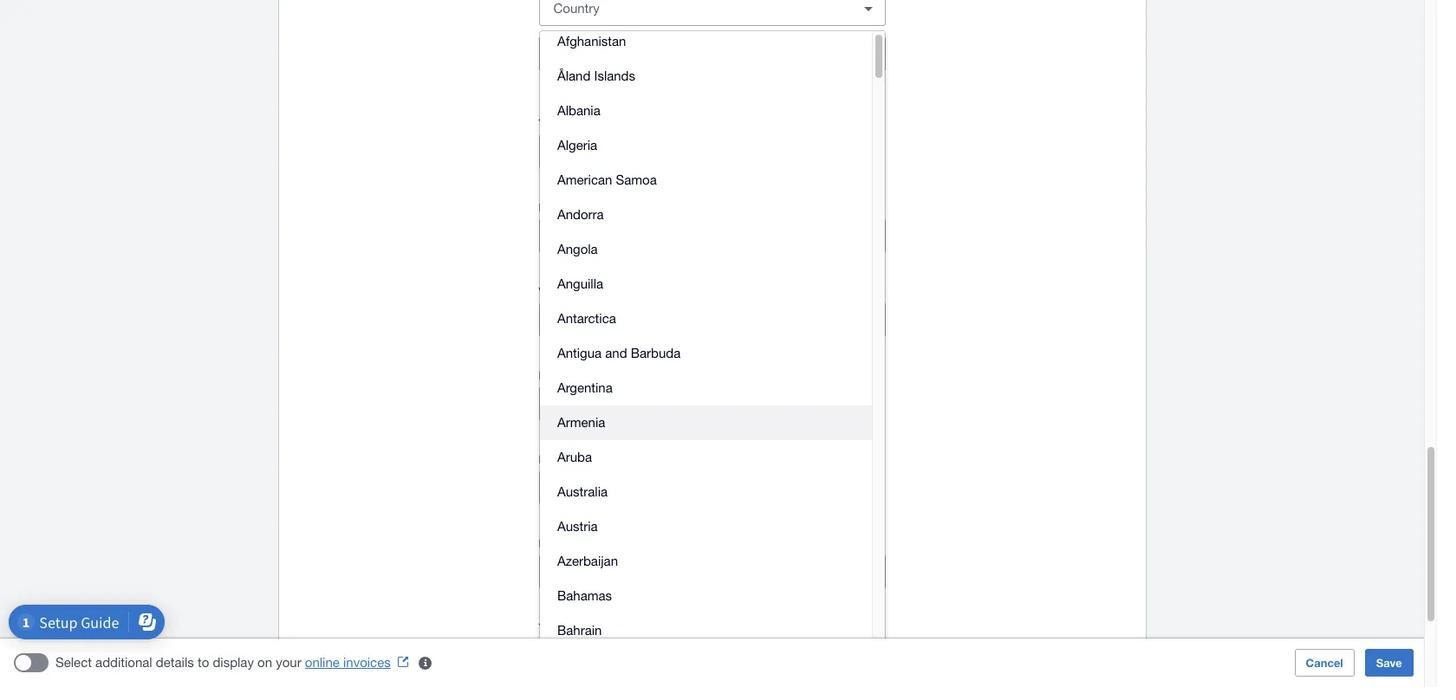 Task type: locate. For each thing, give the bounding box(es) containing it.
australia
[[558, 485, 608, 500]]

andorra
[[558, 207, 604, 222]]

0 vertical spatial country
[[554, 144, 600, 159]]

0 vertical spatial country button
[[539, 134, 648, 169]]

1 country from the top
[[554, 144, 600, 159]]

austria
[[558, 519, 598, 534]]

åland
[[558, 69, 591, 83]]

2 vertical spatial country button
[[539, 471, 648, 506]]

country button for fax
[[539, 471, 648, 506]]

azerbaijan
[[558, 554, 618, 569]]

display
[[213, 656, 254, 670]]

andorra button
[[540, 198, 872, 232]]

armenia
[[558, 415, 606, 430]]

aruba
[[558, 450, 592, 465]]

group
[[540, 14, 885, 688]]

None text field
[[655, 472, 885, 505]]

list box
[[540, 14, 872, 688]]

additional
[[95, 656, 152, 670]]

angola
[[558, 242, 598, 257]]

bahrain button
[[540, 614, 872, 649]]

angola button
[[540, 232, 872, 267]]

bahrain
[[558, 624, 602, 638]]

1 vertical spatial country
[[554, 396, 600, 411]]

antarctica
[[558, 311, 616, 326]]

country for mobile
[[554, 396, 600, 411]]

country up "american"
[[554, 144, 600, 159]]

country button for mobile
[[539, 387, 648, 421]]

country button
[[539, 134, 648, 169], [539, 387, 648, 421], [539, 471, 648, 506]]

to
[[198, 656, 209, 670]]

austria button
[[540, 510, 872, 545]]

3 country button from the top
[[539, 471, 648, 506]]

3 country from the top
[[554, 480, 600, 495]]

Attention text field
[[540, 37, 885, 70]]

group containing afghanistan
[[540, 14, 885, 688]]

1 country button from the top
[[539, 134, 648, 169]]

country down aruba
[[554, 480, 600, 495]]

save
[[1377, 656, 1403, 670]]

country button up "american"
[[539, 134, 648, 169]]

2 vertical spatial country
[[554, 480, 600, 495]]

antarctica button
[[540, 302, 872, 336]]

website
[[539, 284, 582, 298]]

facebook
[[539, 537, 592, 551]]

2 country button from the top
[[539, 387, 648, 421]]

albania button
[[540, 94, 872, 128]]

1 vertical spatial country button
[[539, 387, 648, 421]]

barbuda
[[631, 346, 681, 361]]

azerbaijan button
[[540, 545, 872, 579]]

Twitter text field
[[622, 640, 885, 673]]

country down 'argentina'
[[554, 396, 600, 411]]

country button down mobile
[[539, 387, 648, 421]]

list box containing afghanistan
[[540, 14, 872, 688]]

country button down aruba
[[539, 471, 648, 506]]

None text field
[[655, 135, 885, 168], [655, 388, 885, 421], [655, 135, 885, 168], [655, 388, 885, 421]]

armenia button
[[540, 406, 872, 441]]

2 country from the top
[[554, 396, 600, 411]]

country
[[554, 144, 600, 159], [554, 396, 600, 411], [554, 480, 600, 495]]

online invoices link
[[305, 656, 415, 670]]

samoa
[[616, 173, 657, 187]]

Email text field
[[540, 219, 885, 252]]

mobile
[[539, 369, 575, 382]]



Task type: describe. For each thing, give the bounding box(es) containing it.
anguilla
[[558, 277, 604, 291]]

american
[[558, 173, 613, 187]]

Country field
[[540, 0, 844, 25]]

anguilla button
[[540, 267, 872, 302]]

Facebook text field
[[641, 556, 885, 589]]

save button
[[1366, 650, 1414, 677]]

cancel
[[1307, 656, 1344, 670]]

antigua and barbuda button
[[540, 336, 872, 371]]

afghanistan
[[558, 34, 627, 49]]

Website text field
[[540, 304, 885, 336]]

algeria button
[[540, 128, 872, 163]]

australia button
[[540, 475, 872, 510]]

antigua
[[558, 346, 602, 361]]

cancel button
[[1295, 650, 1355, 677]]

antigua and barbuda
[[558, 346, 681, 361]]

islands
[[594, 69, 636, 83]]

bahamas
[[558, 589, 612, 604]]

twitter
[[539, 621, 575, 635]]

facebook.com/
[[553, 565, 641, 579]]

åland islands
[[558, 69, 636, 83]]

american samoa
[[558, 173, 657, 187]]

country for fax
[[554, 480, 600, 495]]

additional information image
[[408, 646, 443, 681]]

country button for telephone
[[539, 134, 648, 169]]

bahamas button
[[540, 579, 872, 614]]

online
[[305, 656, 340, 670]]

select additional details to display on your online invoices
[[56, 656, 391, 670]]

toggle list image
[[851, 0, 886, 26]]

telephone
[[539, 116, 594, 130]]

argentina
[[558, 381, 613, 395]]

american samoa button
[[540, 163, 872, 198]]

on
[[258, 656, 272, 670]]

algeria
[[558, 138, 598, 153]]

your
[[276, 656, 301, 670]]

afghanistan button
[[540, 24, 872, 59]]

albania
[[558, 103, 601, 118]]

details
[[156, 656, 194, 670]]

fax
[[539, 453, 558, 467]]

invoices
[[343, 656, 391, 670]]

åland islands button
[[540, 59, 872, 94]]

argentina button
[[540, 371, 872, 406]]

aruba button
[[540, 441, 872, 475]]

select
[[56, 656, 92, 670]]

email
[[539, 200, 569, 214]]

and
[[606, 346, 628, 361]]

country for telephone
[[554, 144, 600, 159]]



Task type: vqa. For each thing, say whether or not it's contained in the screenshot.
Afghanistan button
yes



